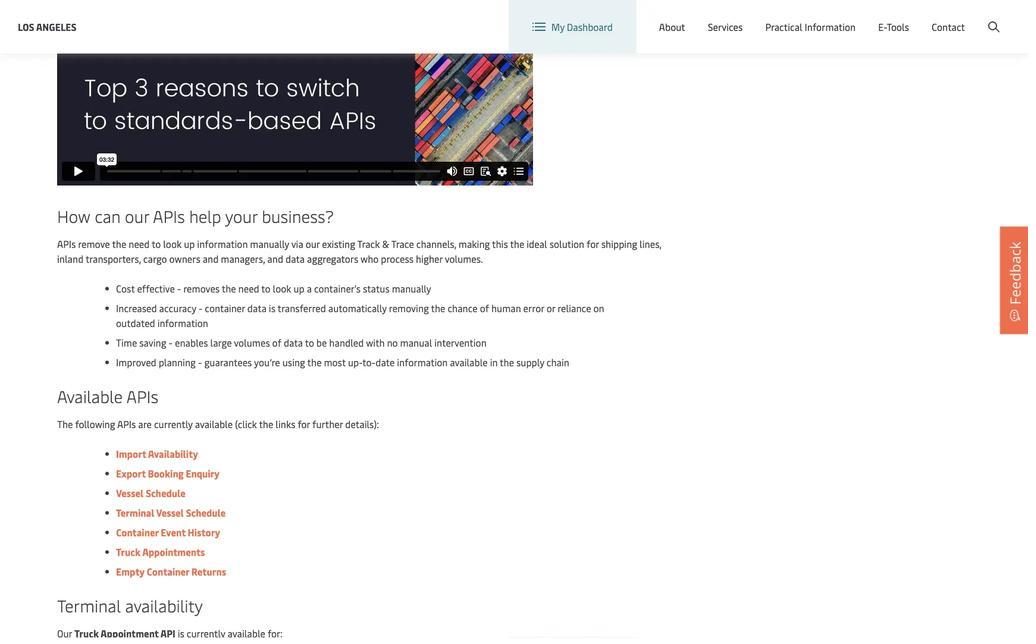Task type: vqa. For each thing, say whether or not it's contained in the screenshot.
>
no



Task type: locate. For each thing, give the bounding box(es) containing it.
truck appointments link
[[116, 546, 205, 558]]

need up cargo
[[129, 237, 150, 250]]

1 vertical spatial our
[[306, 237, 320, 250]]

and up cost effective - removes the need to look up a container's status manually
[[267, 252, 283, 265]]

information up managers,
[[197, 237, 248, 250]]

truck
[[116, 546, 140, 558]]

1 vertical spatial of
[[272, 336, 281, 349]]

apis up inland
[[57, 237, 76, 250]]

1 vertical spatial vessel
[[156, 506, 184, 519]]

available down intervention
[[450, 356, 488, 369]]

1 vertical spatial available
[[195, 418, 233, 430]]

information down accuracy
[[157, 317, 208, 329]]

up up the owners
[[184, 237, 195, 250]]

2 vertical spatial to
[[305, 336, 314, 349]]

information down manual at the left bottom
[[397, 356, 448, 369]]

- up accuracy
[[177, 282, 181, 295]]

information inside increased accuracy - container data is transferred automatically removing the chance of human error or reliance on outdated information
[[157, 317, 208, 329]]

to up is
[[261, 282, 271, 295]]

data inside apis remove the need to look up information manually via our existing track & trace channels, making this the ideal solution for shipping lines, inland transporters, cargo owners and managers, and data aggregators who process higher volumes.
[[286, 252, 305, 265]]

0 vertical spatial schedule
[[146, 487, 186, 500]]

1 horizontal spatial up
[[294, 282, 305, 295]]

1 vertical spatial for
[[298, 418, 310, 430]]

date
[[376, 356, 395, 369]]

manually up removing
[[392, 282, 431, 295]]

increased accuracy - container data is transferred automatically removing the chance of human error or reliance on outdated information
[[116, 302, 604, 329]]

apis remove the need to look up information manually via our existing track & trace channels, making this the ideal solution for shipping lines, inland transporters, cargo owners and managers, and data aggregators who process higher volumes.
[[57, 237, 662, 265]]

apis up are on the left
[[126, 385, 158, 408]]

schedule down booking
[[146, 487, 186, 500]]

inland
[[57, 252, 84, 265]]

vessel down export
[[116, 487, 144, 500]]

switch
[[693, 11, 722, 24]]

for right solution
[[587, 237, 599, 250]]

available
[[57, 385, 123, 408]]

and right the owners
[[203, 252, 219, 265]]

higher
[[416, 252, 443, 265]]

0 vertical spatial up
[[184, 237, 195, 250]]

this
[[492, 237, 508, 250]]

container
[[116, 526, 159, 539], [147, 565, 189, 578]]

container up truck
[[116, 526, 159, 539]]

e-tools
[[879, 20, 909, 33]]

container down the appointments
[[147, 565, 189, 578]]

vessel schedule link
[[116, 487, 186, 500]]

need
[[129, 237, 150, 250], [238, 282, 259, 295]]

2 vertical spatial information
[[397, 356, 448, 369]]

0 vertical spatial information
[[197, 237, 248, 250]]

- inside increased accuracy - container data is transferred automatically removing the chance of human error or reliance on outdated information
[[199, 302, 203, 314]]

terminal
[[116, 506, 154, 519], [57, 594, 121, 617]]

for
[[587, 237, 599, 250], [298, 418, 310, 430]]

time
[[116, 336, 137, 349]]

create
[[941, 11, 969, 24]]

volumes.
[[445, 252, 483, 265]]

to up cargo
[[152, 237, 161, 250]]

0 vertical spatial manually
[[250, 237, 289, 250]]

1 vertical spatial to
[[261, 282, 271, 295]]

1 horizontal spatial for
[[587, 237, 599, 250]]

you're
[[254, 356, 280, 369]]

vessel
[[116, 487, 144, 500], [156, 506, 184, 519]]

0 vertical spatial data
[[286, 252, 305, 265]]

0 vertical spatial of
[[480, 302, 489, 314]]

of left human
[[480, 302, 489, 314]]

the left chance
[[431, 302, 445, 314]]

the
[[112, 237, 126, 250], [510, 237, 525, 250], [222, 282, 236, 295], [431, 302, 445, 314], [307, 356, 322, 369], [500, 356, 514, 369], [259, 418, 273, 430]]

feedback
[[1005, 242, 1025, 305]]

0 horizontal spatial and
[[203, 252, 219, 265]]

0 vertical spatial need
[[129, 237, 150, 250]]

available
[[450, 356, 488, 369], [195, 418, 233, 430]]

0 horizontal spatial our
[[125, 205, 149, 227]]

terminal for terminal vessel schedule
[[116, 506, 154, 519]]

0 horizontal spatial available
[[195, 418, 233, 430]]

planning
[[159, 356, 196, 369]]

1 vertical spatial container
[[147, 565, 189, 578]]

import
[[116, 447, 146, 460]]

container
[[205, 302, 245, 314]]

1 horizontal spatial schedule
[[186, 506, 226, 519]]

manually left via
[[250, 237, 289, 250]]

1 vertical spatial manually
[[392, 282, 431, 295]]

look up the owners
[[163, 237, 182, 250]]

vessel up container event history link
[[156, 506, 184, 519]]

look up is
[[273, 282, 291, 295]]

data down via
[[286, 252, 305, 265]]

schedule up history
[[186, 506, 226, 519]]

0 vertical spatial to
[[152, 237, 161, 250]]

automatically
[[328, 302, 387, 314]]

los angeles link
[[18, 19, 76, 34]]

- down enables
[[198, 356, 202, 369]]

1 horizontal spatial of
[[480, 302, 489, 314]]

0 vertical spatial available
[[450, 356, 488, 369]]

container's
[[314, 282, 361, 295]]

terminal down empty
[[57, 594, 121, 617]]

the right this in the top of the page
[[510, 237, 525, 250]]

1 vertical spatial look
[[273, 282, 291, 295]]

terminal down vessel schedule link
[[116, 506, 154, 519]]

guarantees
[[204, 356, 252, 369]]

1 horizontal spatial to
[[261, 282, 271, 295]]

up left the a
[[294, 282, 305, 295]]

availability
[[125, 594, 203, 617]]

managers,
[[221, 252, 265, 265]]

available left (click in the bottom left of the page
[[195, 418, 233, 430]]

0 horizontal spatial schedule
[[146, 487, 186, 500]]

0 horizontal spatial need
[[129, 237, 150, 250]]

apis left help
[[153, 205, 185, 227]]

0 horizontal spatial of
[[272, 336, 281, 349]]

- for enables
[[169, 336, 173, 349]]

- down removes
[[199, 302, 203, 314]]

1 vertical spatial need
[[238, 282, 259, 295]]

export booking enquiry
[[116, 467, 220, 480]]

to left be in the bottom left of the page
[[305, 336, 314, 349]]

information inside apis remove the need to look up information manually via our existing track & trace channels, making this the ideal solution for shipping lines, inland transporters, cargo owners and managers, and data aggregators who process higher volumes.
[[197, 237, 248, 250]]

0 horizontal spatial look
[[163, 237, 182, 250]]

terminal availability
[[57, 594, 203, 617]]

and
[[203, 252, 219, 265], [267, 252, 283, 265]]

2 vertical spatial data
[[284, 336, 303, 349]]

of up you're in the left bottom of the page
[[272, 336, 281, 349]]

our right can
[[125, 205, 149, 227]]

need down managers,
[[238, 282, 259, 295]]

1 vertical spatial data
[[247, 302, 267, 314]]

links
[[276, 418, 295, 430]]

most
[[324, 356, 346, 369]]

the inside increased accuracy - container data is transferred automatically removing the chance of human error or reliance on outdated information
[[431, 302, 445, 314]]

0 horizontal spatial up
[[184, 237, 195, 250]]

1 and from the left
[[203, 252, 219, 265]]

no
[[387, 336, 398, 349]]

error
[[523, 302, 544, 314]]

import availability link
[[116, 447, 198, 460]]

data up using at the bottom of page
[[284, 336, 303, 349]]

0 horizontal spatial manually
[[250, 237, 289, 250]]

1 horizontal spatial available
[[450, 356, 488, 369]]

chain
[[547, 356, 570, 369]]

1 horizontal spatial and
[[267, 252, 283, 265]]

to inside apis remove the need to look up information manually via our existing track & trace channels, making this the ideal solution for shipping lines, inland transporters, cargo owners and managers, and data aggregators who process higher volumes.
[[152, 237, 161, 250]]

history
[[188, 526, 220, 539]]

about
[[659, 20, 685, 33]]

- for container
[[199, 302, 203, 314]]

booking
[[148, 467, 184, 480]]

process
[[381, 252, 414, 265]]

0 vertical spatial vessel
[[116, 487, 144, 500]]

global menu button
[[773, 0, 865, 35]]

- for guarantees
[[198, 356, 202, 369]]

manually
[[250, 237, 289, 250], [392, 282, 431, 295]]

up
[[184, 237, 195, 250], [294, 282, 305, 295]]

1 vertical spatial information
[[157, 317, 208, 329]]

transporters,
[[86, 252, 141, 265]]

-
[[177, 282, 181, 295], [199, 302, 203, 314], [169, 336, 173, 349], [198, 356, 202, 369]]

are
[[138, 418, 152, 430]]

1 vertical spatial terminal
[[57, 594, 121, 617]]

login / create account
[[910, 11, 1006, 24]]

further
[[312, 418, 343, 430]]

1 vertical spatial schedule
[[186, 506, 226, 519]]

our inside apis remove the need to look up information manually via our existing track & trace channels, making this the ideal solution for shipping lines, inland transporters, cargo owners and managers, and data aggregators who process higher volumes.
[[306, 237, 320, 250]]

1 horizontal spatial our
[[306, 237, 320, 250]]

with
[[366, 336, 385, 349]]

empty container returns
[[116, 565, 226, 578]]

via
[[291, 237, 303, 250]]

look
[[163, 237, 182, 250], [273, 282, 291, 295]]

our right via
[[306, 237, 320, 250]]

0 vertical spatial terminal
[[116, 506, 154, 519]]

data left is
[[247, 302, 267, 314]]

0 horizontal spatial vessel
[[116, 487, 144, 500]]

0 horizontal spatial to
[[152, 237, 161, 250]]

effective
[[137, 282, 175, 295]]

for right links
[[298, 418, 310, 430]]

trace
[[391, 237, 414, 250]]

track
[[357, 237, 380, 250]]

1 vertical spatial up
[[294, 282, 305, 295]]

0 vertical spatial look
[[163, 237, 182, 250]]

cargo
[[143, 252, 167, 265]]

global
[[799, 11, 826, 24]]

using
[[282, 356, 305, 369]]

channels,
[[416, 237, 456, 250]]

to
[[152, 237, 161, 250], [261, 282, 271, 295], [305, 336, 314, 349]]

0 vertical spatial for
[[587, 237, 599, 250]]

container event history link
[[116, 526, 220, 539]]

- right saving
[[169, 336, 173, 349]]



Task type: describe. For each thing, give the bounding box(es) containing it.
data inside increased accuracy - container data is transferred automatically removing the chance of human error or reliance on outdated information
[[247, 302, 267, 314]]

or
[[547, 302, 555, 314]]

be
[[317, 336, 327, 349]]

contact button
[[932, 0, 965, 54]]

empty
[[116, 565, 145, 578]]

cost
[[116, 282, 135, 295]]

status
[[363, 282, 390, 295]]

is
[[269, 302, 276, 314]]

who
[[361, 252, 379, 265]]

los
[[18, 20, 34, 33]]

the following apis are currently available (click the links for further details):
[[57, 418, 379, 430]]

on
[[594, 302, 604, 314]]

your
[[225, 205, 258, 227]]

available apis
[[57, 385, 158, 408]]

e-tools button
[[879, 0, 909, 54]]

intervention
[[435, 336, 487, 349]]

apis inside apis remove the need to look up information manually via our existing track & trace channels, making this the ideal solution for shipping lines, inland transporters, cargo owners and managers, and data aggregators who process higher volumes.
[[57, 237, 76, 250]]

the left most
[[307, 356, 322, 369]]

import availability
[[116, 447, 198, 460]]

accuracy
[[159, 302, 196, 314]]

need inside apis remove the need to look up information manually via our existing track & trace channels, making this the ideal solution for shipping lines, inland transporters, cargo owners and managers, and data aggregators who process higher volumes.
[[129, 237, 150, 250]]

following
[[75, 418, 115, 430]]

improved
[[116, 356, 156, 369]]

remove
[[78, 237, 110, 250]]

a
[[307, 282, 312, 295]]

ideal
[[527, 237, 547, 250]]

angeles
[[36, 20, 76, 33]]

contact
[[932, 20, 965, 33]]

feedback button
[[1000, 227, 1028, 334]]

switch location button
[[674, 11, 761, 24]]

services button
[[708, 0, 743, 54]]

my dashboard
[[552, 20, 613, 33]]

practical
[[766, 20, 803, 33]]

tools
[[887, 20, 909, 33]]

time saving - enables large volumes of data to be handled with no manual intervention
[[116, 336, 487, 349]]

can
[[95, 205, 121, 227]]

enables
[[175, 336, 208, 349]]

improved planning - guarantees you're using the most up-to-date information available in the supply chain
[[116, 356, 570, 369]]

chance
[[448, 302, 478, 314]]

empty container returns link
[[116, 565, 226, 578]]

manually inside apis remove the need to look up information manually via our existing track & trace channels, making this the ideal solution for shipping lines, inland transporters, cargo owners and managers, and data aggregators who process higher volumes.
[[250, 237, 289, 250]]

the right in
[[500, 356, 514, 369]]

the up container
[[222, 282, 236, 295]]

0 horizontal spatial for
[[298, 418, 310, 430]]

services
[[708, 20, 743, 33]]

account
[[971, 11, 1006, 24]]

of inside increased accuracy - container data is transferred automatically removing the chance of human error or reliance on outdated information
[[480, 302, 489, 314]]

2 horizontal spatial to
[[305, 336, 314, 349]]

solution
[[550, 237, 584, 250]]

terminal vessel schedule link
[[116, 506, 226, 519]]

export booking enquiry link
[[116, 467, 220, 480]]

help
[[189, 205, 221, 227]]

1 horizontal spatial look
[[273, 282, 291, 295]]

terminal for terminal availability
[[57, 594, 121, 617]]

menu
[[829, 11, 853, 24]]

information
[[805, 20, 856, 33]]

currently
[[154, 418, 193, 430]]

0 vertical spatial container
[[116, 526, 159, 539]]

manual
[[400, 336, 432, 349]]

look inside apis remove the need to look up information manually via our existing track & trace channels, making this the ideal solution for shipping lines, inland transporters, cargo owners and managers, and data aggregators who process higher volumes.
[[163, 237, 182, 250]]

/
[[935, 11, 939, 24]]

availability
[[148, 447, 198, 460]]

location
[[724, 11, 761, 24]]

dashboard
[[567, 20, 613, 33]]

1 horizontal spatial vessel
[[156, 506, 184, 519]]

2 and from the left
[[267, 252, 283, 265]]

event
[[161, 526, 186, 539]]

lines,
[[640, 237, 662, 250]]

transferred
[[278, 302, 326, 314]]

terminal vessel schedule
[[116, 506, 226, 519]]

truck appointments
[[116, 546, 205, 558]]

practical information button
[[766, 0, 856, 54]]

container event history
[[116, 526, 220, 539]]

0 vertical spatial our
[[125, 205, 149, 227]]

saving
[[139, 336, 166, 349]]

details):
[[345, 418, 379, 430]]

increased
[[116, 302, 157, 314]]

- for removes
[[177, 282, 181, 295]]

login / create account link
[[888, 0, 1006, 35]]

practical information
[[766, 20, 856, 33]]

switch location
[[693, 11, 761, 24]]

shipping
[[601, 237, 637, 250]]

large
[[210, 336, 232, 349]]

1 horizontal spatial manually
[[392, 282, 431, 295]]

los angeles
[[18, 20, 76, 33]]

the left links
[[259, 418, 273, 430]]

removing
[[389, 302, 429, 314]]

for inside apis remove the need to look up information manually via our existing track & trace channels, making this the ideal solution for shipping lines, inland transporters, cargo owners and managers, and data aggregators who process higher volumes.
[[587, 237, 599, 250]]

apis left are on the left
[[117, 418, 136, 430]]

the up transporters,
[[112, 237, 126, 250]]

up inside apis remove the need to look up information manually via our existing track & trace channels, making this the ideal solution for shipping lines, inland transporters, cargo owners and managers, and data aggregators who process higher volumes.
[[184, 237, 195, 250]]

enquiry
[[186, 467, 220, 480]]

removes
[[183, 282, 220, 295]]

volumes
[[234, 336, 270, 349]]

e-
[[879, 20, 887, 33]]

reliance
[[558, 302, 591, 314]]

appointments
[[142, 546, 205, 558]]

owners
[[169, 252, 200, 265]]

returns
[[191, 565, 226, 578]]

about button
[[659, 0, 685, 54]]

1 horizontal spatial need
[[238, 282, 259, 295]]

making
[[459, 237, 490, 250]]

global menu
[[799, 11, 853, 24]]

export
[[116, 467, 146, 480]]

in
[[490, 356, 498, 369]]

up-
[[348, 356, 363, 369]]



